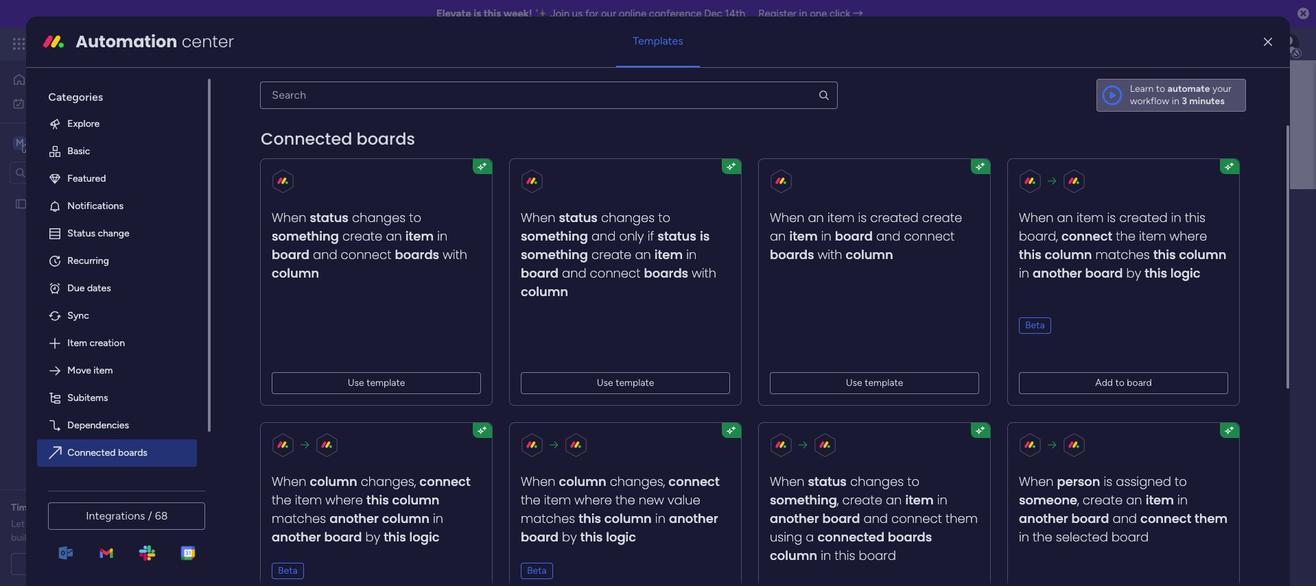 Task type: locate. For each thing, give the bounding box(es) containing it.
0 horizontal spatial beta
[[278, 566, 298, 577]]

0 horizontal spatial changes
[[352, 209, 406, 226]]

main workspace up the description
[[343, 194, 519, 225]]

2 created from the left
[[1120, 209, 1168, 226]]

1 horizontal spatial template
[[616, 377, 655, 389]]

basic option
[[37, 138, 197, 165]]

2 horizontal spatial beta
[[1026, 320, 1045, 331]]

use template button
[[272, 373, 481, 395], [521, 373, 731, 395], [770, 373, 980, 395]]

0 vertical spatial work
[[111, 36, 136, 51]]

an inside when status changes to something , create an item in another board
[[886, 492, 902, 509]]

public board image down boards
[[259, 340, 275, 355]]

main inside workspace selection 'element'
[[32, 136, 56, 149]]

in inside when an item is created in this board,
[[1172, 209, 1182, 226]]

where inside when column changes, connect the item where this column matches another column in another board by this logic
[[326, 492, 363, 509]]

2 horizontal spatial use template
[[846, 377, 904, 389]]

connect inside when column changes, connect the item where this column matches another column in another board by this logic
[[420, 474, 471, 491]]

boards
[[259, 310, 288, 321]]

0 vertical spatial main workspace
[[32, 136, 113, 149]]

board,
[[1020, 228, 1059, 245]]

main workspace down explore on the left top of page
[[32, 136, 113, 149]]

2 use template from the left
[[597, 377, 655, 389]]

3
[[1182, 95, 1188, 107]]

explore option
[[37, 110, 197, 138]]

0 horizontal spatial our
[[27, 519, 41, 531]]

a right using
[[806, 529, 815, 546]]

0 horizontal spatial by
[[366, 529, 381, 546]]

in inside item in board and connect boards with column
[[822, 228, 832, 245]]

when for when status changes   to something and only if status is something create an item in board and connect boards with column
[[521, 209, 556, 226]]

by this logic
[[559, 529, 637, 546]]

changes up "add workspace description"
[[352, 209, 406, 226]]

3 template from the left
[[865, 377, 904, 389]]

option up "integrations"
[[37, 467, 197, 495]]

use template button for board
[[521, 373, 731, 395]]

1 horizontal spatial where
[[575, 492, 613, 509]]

an up item in board and connect boards with column
[[809, 209, 825, 226]]

public board image
[[14, 197, 27, 210], [259, 340, 275, 355]]

if
[[648, 228, 655, 245]]

for right us
[[586, 8, 599, 20]]

1 vertical spatial work
[[46, 97, 67, 109]]

when inside when person is assigned to someone , create an item in another board and connect them in the selected board
[[1020, 474, 1054, 491]]

0 horizontal spatial main
[[32, 136, 56, 149]]

when inside when column changes, connect the item where this column matches another column in another board by this logic
[[272, 474, 307, 491]]

0 horizontal spatial main workspace
[[32, 136, 113, 149]]

1 vertical spatial option
[[37, 467, 197, 495]]

is up connect the item where this column matches this column in another board by this logic
[[1108, 209, 1117, 226]]

logic inside connect the item where this column matches this column in another board by this logic
[[1171, 265, 1201, 282]]

to inside button
[[1116, 377, 1125, 389]]

1 use template from the left
[[348, 377, 406, 389]]

us
[[572, 8, 583, 20]]

join
[[550, 8, 570, 20]]

public board image left test
[[14, 197, 27, 210]]

0 horizontal spatial matches
[[272, 511, 326, 528]]

is right person
[[1104, 474, 1113, 491]]

logic
[[1171, 265, 1201, 282], [410, 529, 440, 546], [606, 529, 637, 546]]

1 use template button from the left
[[272, 373, 481, 395]]

1 horizontal spatial main workspace
[[343, 194, 519, 225]]

them inside when person is assigned to someone , create an item in another board and connect them in the selected board
[[1195, 511, 1228, 528]]

automation
[[76, 30, 177, 53]]

0 horizontal spatial with
[[443, 246, 468, 263]]

0 vertical spatial public board image
[[14, 197, 27, 210]]

an
[[809, 209, 825, 226], [1058, 209, 1074, 226], [386, 228, 402, 245], [770, 228, 786, 245], [636, 246, 652, 263], [886, 492, 902, 509], [1127, 492, 1143, 509], [50, 502, 61, 514]]

another inside another board
[[670, 511, 719, 528]]

by
[[1127, 265, 1142, 282], [366, 529, 381, 546], [563, 529, 577, 546]]

created up connect the item where this column matches this column in another board by this logic
[[1120, 209, 1168, 226]]

main up "add workspace description"
[[343, 194, 396, 225]]

0 horizontal spatial logic
[[410, 529, 440, 546]]

created for matches
[[1120, 209, 1168, 226]]

recurring
[[68, 255, 109, 267]]

changes for an
[[352, 209, 406, 226]]

1 vertical spatial public board image
[[259, 340, 275, 355]]

an up the and connect them using a
[[886, 492, 902, 509]]

matches
[[1096, 246, 1151, 263], [272, 511, 326, 528], [521, 511, 576, 528]]

an down assigned
[[1127, 492, 1143, 509]]

1 horizontal spatial connected boards
[[261, 128, 416, 150]]

an down "if"
[[636, 246, 652, 263]]

3 minutes
[[1182, 95, 1225, 107]]

changes,
[[361, 474, 416, 491], [610, 474, 666, 491]]

an up board, at the right of the page
[[1058, 209, 1074, 226]]

use for board
[[597, 377, 614, 389]]

1 them from the left
[[946, 511, 978, 528]]

status for when status changes   to something and only if status is something create an item in board and connect boards with column
[[559, 209, 598, 226]]

1 horizontal spatial work
[[111, 36, 136, 51]]

1 vertical spatial add
[[1096, 377, 1114, 389]]

column inside item in board and connect boards with column
[[846, 246, 894, 263]]

0 vertical spatial for
[[586, 8, 599, 20]]

board inside when column changes, connect the item where this column matches another column in another board by this logic
[[325, 529, 362, 546]]

2 horizontal spatial changes
[[851, 474, 904, 491]]

when for when an item is created in this board,
[[1020, 209, 1054, 226]]

this inside when an item is created in this board,
[[1186, 209, 1206, 226]]

when person is assigned to someone , create an item in another board and connect them in the selected board
[[1020, 474, 1228, 546]]

recently
[[410, 310, 445, 321]]

1 vertical spatial our
[[27, 519, 41, 531]]

where for when column changes, connect the item where this column matches another column in another board by this logic
[[326, 492, 363, 509]]

changes, inside when column changes, connect the item where the new value matches
[[610, 474, 666, 491]]

1 vertical spatial a
[[87, 559, 92, 570]]

2 horizontal spatial use template button
[[770, 373, 980, 395]]

1 vertical spatial connected
[[68, 447, 116, 459]]

main workspace inside workspace selection 'element'
[[32, 136, 113, 149]]

when an item is created   create an
[[770, 209, 963, 245]]

template
[[367, 377, 406, 389], [616, 377, 655, 389], [865, 377, 904, 389]]

search image
[[818, 89, 830, 101]]

2 , from the left
[[1078, 492, 1080, 509]]

minutes
[[1190, 95, 1225, 107]]

1 horizontal spatial matches
[[521, 511, 576, 528]]

1 horizontal spatial main
[[343, 194, 396, 225]]

create inside when status changes   to something and only if status is something create an item in board and connect boards with column
[[592, 246, 632, 263]]

when column changes, connect the item where this column matches another column in another board by this logic
[[272, 474, 471, 546]]

, down person
[[1078, 492, 1080, 509]]

1 horizontal spatial created
[[1120, 209, 1168, 226]]

changes inside when status changes   to something create an item in board and connect boards with column
[[352, 209, 406, 226]]

changes up the and connect them using a
[[851, 474, 904, 491]]

option
[[0, 192, 175, 194], [37, 467, 197, 495]]

0 horizontal spatial use template button
[[272, 373, 481, 395]]

to
[[1156, 83, 1166, 95], [410, 209, 422, 226], [659, 209, 671, 226], [1116, 377, 1125, 389], [908, 474, 920, 491], [1175, 474, 1188, 491]]

connected
[[261, 128, 353, 150], [68, 447, 116, 459]]

2 horizontal spatial with
[[818, 246, 843, 263]]

when for when status changes to something , create an item in another board
[[770, 474, 805, 491]]

0 horizontal spatial connected
[[68, 447, 116, 459]]

built
[[11, 533, 30, 544]]

0 horizontal spatial ,
[[838, 492, 839, 509]]

center
[[182, 30, 234, 53]]

1 created from the left
[[871, 209, 919, 226]]

when inside when status changes to something , create an item in another board
[[770, 474, 805, 491]]

status
[[310, 209, 349, 226], [559, 209, 598, 226], [658, 228, 697, 245], [809, 474, 847, 491]]

free
[[61, 533, 80, 544]]

3 use from the left
[[846, 377, 863, 389]]

boards
[[357, 128, 416, 150], [395, 246, 440, 263], [770, 246, 815, 263], [645, 265, 689, 282], [297, 277, 330, 290], [118, 447, 148, 459], [888, 529, 933, 546]]

connect
[[905, 228, 955, 245], [1062, 228, 1113, 245], [341, 246, 392, 263], [590, 265, 641, 282], [420, 474, 471, 491], [669, 474, 720, 491], [892, 511, 943, 528], [1141, 511, 1192, 528]]

2 template from the left
[[616, 377, 655, 389]]

for
[[586, 8, 599, 20], [35, 502, 48, 514]]

is inside when status changes   to something and only if status is something create an item in board and connect boards with column
[[700, 228, 710, 245]]

and inside when person is assigned to someone , create an item in another board and connect them in the selected board
[[1113, 511, 1138, 528]]

1 horizontal spatial use template
[[597, 377, 655, 389]]

changes inside when status changes to something , create an item in another board
[[851, 474, 904, 491]]

work right my
[[46, 97, 67, 109]]

1 horizontal spatial beta
[[527, 566, 547, 577]]

our left online
[[601, 8, 616, 20]]

brad klo image
[[1278, 33, 1300, 55]]

recurring option
[[37, 248, 197, 275]]

0 horizontal spatial where
[[326, 492, 363, 509]]

sync option
[[37, 303, 197, 330]]

use
[[348, 377, 365, 389], [597, 377, 614, 389], [846, 377, 863, 389]]

main right workspace image
[[32, 136, 56, 149]]

0 vertical spatial add
[[341, 228, 359, 240]]

1 template from the left
[[367, 377, 406, 389]]

in inside connect the item where this column matches this column in another board by this logic
[[1020, 265, 1030, 282]]

item inside when an item is created   create an
[[828, 209, 855, 226]]

created inside when an item is created in this board,
[[1120, 209, 1168, 226]]

1 changes, from the left
[[361, 474, 416, 491]]

option down the featured
[[0, 192, 175, 194]]

review up the of
[[78, 519, 106, 531]]

item inside when column changes, connect the item where this column matches another column in another board by this logic
[[295, 492, 322, 509]]

1 horizontal spatial logic
[[606, 529, 637, 546]]

another inside connect the item where this column matches this column in another board by this logic
[[1033, 265, 1083, 282]]

by inside when column changes, connect the item where this column matches another column in another board by this logic
[[366, 529, 381, 546]]

1 horizontal spatial add
[[1096, 377, 1114, 389]]

when inside when status changes   to something create an item in board and connect boards with column
[[272, 209, 307, 226]]

an inside when status changes   to something create an item in board and connect boards with column
[[386, 228, 402, 245]]

status for when status changes   to something create an item in board and connect boards with column
[[310, 209, 349, 226]]

0 vertical spatial connected
[[261, 128, 353, 150]]

2 use from the left
[[597, 377, 614, 389]]

changes up only
[[602, 209, 655, 226]]

our
[[601, 8, 616, 20], [27, 519, 41, 531]]

see plans
[[240, 38, 282, 49]]

created inside when an item is created   create an
[[871, 209, 919, 226]]

changes inside when status changes   to something and only if status is something create an item in board and connect boards with column
[[602, 209, 655, 226]]

with inside item in board and connect boards with column
[[818, 246, 843, 263]]

work
[[111, 36, 136, 51], [46, 97, 67, 109]]

by inside connect the item where this column matches this column in another board by this logic
[[1127, 265, 1142, 282]]

1 horizontal spatial them
[[1195, 511, 1228, 528]]

0 horizontal spatial them
[[946, 511, 978, 528]]

1 horizontal spatial our
[[601, 8, 616, 20]]

0 horizontal spatial work
[[46, 97, 67, 109]]

dashboards
[[309, 310, 359, 321]]

when inside when status changes   to something and only if status is something create an item in board and connect boards with column
[[521, 209, 556, 226]]

for right time
[[35, 502, 48, 514]]

where
[[1170, 228, 1208, 245], [326, 492, 363, 509], [575, 492, 613, 509]]

use template for column
[[348, 377, 406, 389]]

connect inside when person is assigned to someone , create an item in another board and connect them in the selected board
[[1141, 511, 1192, 528]]

management
[[138, 36, 213, 51]]

this column in
[[579, 511, 670, 528]]

1 vertical spatial connected boards
[[68, 447, 148, 459]]

your workflow in
[[1130, 83, 1232, 107]]

connected boards column
[[770, 529, 933, 565]]

1 horizontal spatial ,
[[1078, 492, 1080, 509]]

a inside button
[[87, 559, 92, 570]]

changes
[[352, 209, 406, 226], [602, 209, 655, 226], [851, 474, 904, 491]]

item inside when status changes   to something and only if status is something create an item in board and connect boards with column
[[655, 246, 683, 263]]

something inside when status changes to something , create an item in another board
[[770, 492, 838, 509]]

another
[[1033, 265, 1083, 282], [330, 511, 379, 528], [670, 511, 719, 528], [770, 511, 820, 528], [1020, 511, 1069, 528], [272, 529, 321, 546]]

workspace inside 'element'
[[58, 136, 113, 149]]

0 horizontal spatial connected boards
[[68, 447, 148, 459]]

connect the item where this column matches this column in another board by this logic
[[1020, 228, 1227, 282]]

the inside when person is assigned to someone , create an item in another board and connect them in the selected board
[[1033, 529, 1053, 546]]

14th
[[725, 8, 746, 20]]

automate
[[1168, 83, 1211, 95]]

1 use from the left
[[348, 377, 365, 389]]

review up the what
[[94, 502, 124, 514]]

created up item in board and connect boards with column
[[871, 209, 919, 226]]

0 horizontal spatial add
[[341, 228, 359, 240]]

None search field
[[260, 82, 838, 109]]

when inside when column changes, connect the item where the new value matches
[[521, 474, 556, 491]]

1 horizontal spatial changes,
[[610, 474, 666, 491]]

changes for only
[[602, 209, 655, 226]]

status change option
[[37, 220, 197, 248]]

something inside when status changes   to something create an item in board and connect boards with column
[[272, 228, 339, 245]]

add inside button
[[1096, 377, 1114, 389]]

Main workspace field
[[339, 194, 1261, 225]]

1 vertical spatial main
[[343, 194, 396, 225]]

my
[[30, 97, 43, 109]]

2 horizontal spatial template
[[865, 377, 904, 389]]

the inside connect the item where this column matches this column in another board by this logic
[[1117, 228, 1136, 245]]

0 horizontal spatial changes,
[[361, 474, 416, 491]]

main workspace
[[32, 136, 113, 149], [343, 194, 519, 225]]

my work
[[30, 97, 67, 109]]

schedule a meeting
[[45, 559, 130, 570]]

when inside when an item is created in this board,
[[1020, 209, 1054, 226]]

1 , from the left
[[838, 492, 839, 509]]

1 horizontal spatial changes
[[602, 209, 655, 226]]

select product image
[[12, 37, 26, 51]]

2 changes, from the left
[[610, 474, 666, 491]]

1 vertical spatial main workspace
[[343, 194, 519, 225]]

dec
[[705, 8, 723, 20]]

an left the description
[[386, 228, 402, 245]]

1 horizontal spatial use
[[597, 377, 614, 389]]

0 horizontal spatial a
[[87, 559, 92, 570]]

column
[[846, 246, 894, 263], [1045, 246, 1093, 263], [1180, 246, 1227, 263], [272, 265, 320, 282], [521, 283, 569, 301], [310, 474, 358, 491], [559, 474, 607, 491], [393, 492, 440, 509], [382, 511, 430, 528], [605, 511, 652, 528], [770, 548, 818, 565]]

0 horizontal spatial use
[[348, 377, 365, 389]]

and inside the and connect them using a
[[864, 511, 889, 528]]

connected inside option
[[68, 447, 116, 459]]

change
[[98, 228, 129, 239]]

to inside when status changes   to something create an item in board and connect boards with column
[[410, 209, 422, 226]]

elevate is this week! ✨ join us for our online conference dec 14th
[[437, 8, 746, 20]]

review
[[94, 502, 124, 514], [78, 519, 106, 531]]

add to board
[[1096, 377, 1153, 389]]

✨
[[535, 8, 548, 20]]

this
[[484, 8, 501, 20], [1186, 209, 1206, 226], [1020, 246, 1042, 263], [1154, 246, 1177, 263], [1145, 265, 1168, 282], [458, 310, 473, 321], [367, 492, 389, 509], [579, 511, 602, 528], [384, 529, 407, 546], [581, 529, 603, 546], [835, 548, 856, 565]]

with inside when status changes   to something create an item in board and connect boards with column
[[443, 246, 468, 263]]

work for monday
[[111, 36, 136, 51]]

1 horizontal spatial use template button
[[521, 373, 731, 395]]

0 horizontal spatial template
[[367, 377, 406, 389]]

2 horizontal spatial matches
[[1096, 246, 1151, 263]]

board inside when status changes to something , create an item in another board
[[823, 511, 861, 528]]

recent
[[259, 277, 294, 290]]

2 use template button from the left
[[521, 373, 731, 395]]

when inside when an item is created   create an
[[770, 209, 805, 226]]

use template button for column
[[272, 373, 481, 395]]

0 horizontal spatial for
[[35, 502, 48, 514]]

board inside connect the item where this column matches this column in another board by this logic
[[1086, 265, 1124, 282]]

1 horizontal spatial with
[[692, 265, 717, 282]]

2 horizontal spatial logic
[[1171, 265, 1201, 282]]

work right monday
[[111, 36, 136, 51]]

0 horizontal spatial public board image
[[14, 197, 27, 210]]

workspace selection element
[[13, 135, 115, 153]]

1 vertical spatial for
[[35, 502, 48, 514]]

another inside when person is assigned to someone , create an item in another board and connect them in the selected board
[[1020, 511, 1069, 528]]

a left meeting
[[87, 559, 92, 570]]

register
[[759, 8, 797, 20]]

0 horizontal spatial use template
[[348, 377, 406, 389]]

an up experts
[[50, 502, 61, 514]]

1 horizontal spatial public board image
[[259, 340, 275, 355]]

click
[[830, 8, 851, 20]]

when status changes to something , create an item in another board
[[770, 474, 948, 528]]

add
[[341, 228, 359, 240], [1096, 377, 1114, 389]]

connect inside when column changes, connect the item where the new value matches
[[669, 474, 720, 491]]

of
[[82, 533, 91, 544]]

0 vertical spatial a
[[806, 529, 815, 546]]

in this board
[[818, 548, 897, 565]]

1 vertical spatial review
[[78, 519, 106, 531]]

1 horizontal spatial a
[[806, 529, 815, 546]]

0 vertical spatial main
[[32, 136, 56, 149]]

work for my
[[46, 97, 67, 109]]

when
[[272, 209, 307, 226], [521, 209, 556, 226], [770, 209, 805, 226], [1020, 209, 1054, 226], [272, 474, 307, 491], [521, 474, 556, 491], [770, 474, 805, 491], [1020, 474, 1054, 491]]

68
[[155, 510, 168, 523]]

is up item in board and connect boards with column
[[859, 209, 867, 226]]

our up so
[[27, 519, 41, 531]]

, up the connected
[[838, 492, 839, 509]]

item inside connect the item where this column matches this column in another board by this logic
[[1140, 228, 1167, 245]]

experts
[[44, 519, 76, 531]]

explore
[[68, 118, 100, 130]]

2 horizontal spatial by
[[1127, 265, 1142, 282]]

is right "if"
[[700, 228, 710, 245]]

home
[[32, 73, 58, 85]]

your
[[1213, 83, 1232, 95]]

2 horizontal spatial use
[[846, 377, 863, 389]]

2 them from the left
[[1195, 511, 1228, 528]]

0 horizontal spatial created
[[871, 209, 919, 226]]

1 horizontal spatial for
[[586, 8, 599, 20]]

2 horizontal spatial where
[[1170, 228, 1208, 245]]

when an item is created in this board,
[[1020, 209, 1206, 245]]



Task type: vqa. For each thing, say whether or not it's contained in the screenshot.
bottom list arrow icon
no



Task type: describe. For each thing, give the bounding box(es) containing it.
0 vertical spatial option
[[0, 192, 175, 194]]

featured option
[[37, 165, 197, 193]]

beta for connect the item where this column matches this column in another board by this logic
[[1026, 320, 1045, 331]]

status for when status changes to something , create an item in another board
[[809, 474, 847, 491]]

time for an expert review let our experts review what you've built so far. free of charge
[[11, 502, 160, 544]]

schedule a meeting button
[[11, 554, 164, 576]]

create inside when status changes   to something create an item in board and connect boards with column
[[343, 228, 383, 245]]

someone
[[1020, 492, 1078, 509]]

when for when column changes, connect the item where the new value matches
[[521, 474, 556, 491]]

when column changes, connect the item where the new value matches
[[521, 474, 720, 528]]

due dates option
[[37, 275, 197, 303]]

let
[[11, 519, 25, 531]]

board inside item in board and connect boards with column
[[836, 228, 873, 245]]

when status changes   to something create an item in board and connect boards with column
[[272, 209, 468, 282]]

with inside when status changes   to something and only if status is something create an item in board and connect boards with column
[[692, 265, 717, 282]]

and inside item in board and connect boards with column
[[877, 228, 901, 245]]

item inside move item option
[[94, 365, 113, 377]]

boards inside when status changes   to something and only if status is something create an item in board and connect boards with column
[[645, 265, 689, 282]]

notifications option
[[37, 193, 197, 220]]

item inside when column changes, connect the item where the new value matches
[[544, 492, 572, 509]]

boards inside item in board and connect boards with column
[[770, 246, 815, 263]]

creation
[[90, 338, 125, 349]]

time
[[11, 502, 33, 514]]

matches inside connect the item where this column matches this column in another board by this logic
[[1096, 246, 1151, 263]]

, inside when status changes to something , create an item in another board
[[838, 492, 839, 509]]

subitems
[[68, 393, 108, 404]]

boards and dashboards you visited recently in this workspace
[[259, 310, 522, 321]]

add for add workspace description
[[341, 228, 359, 240]]

far.
[[45, 533, 58, 544]]

status
[[68, 228, 95, 239]]

automation  center image
[[43, 31, 65, 53]]

due
[[68, 283, 85, 294]]

to inside when person is assigned to someone , create an item in another board and connect them in the selected board
[[1175, 474, 1188, 491]]

dependencies option
[[37, 412, 197, 440]]

is right elevate
[[474, 8, 481, 20]]

one
[[810, 8, 827, 20]]

plans
[[259, 38, 282, 49]]

board inside when status changes   to something create an item in board and connect boards with column
[[272, 246, 310, 263]]

meeting
[[95, 559, 130, 570]]

test
[[32, 198, 50, 210]]

3 use template button from the left
[[770, 373, 980, 395]]

→
[[853, 8, 864, 20]]

column inside connected boards column
[[770, 548, 818, 565]]

workflow
[[1130, 95, 1170, 107]]

another inside when status changes to something , create an item in another board
[[770, 511, 820, 528]]

beta for by
[[278, 566, 298, 577]]

board inside when status changes   to something and only if status is something create an item in board and connect boards with column
[[521, 265, 559, 282]]

0 vertical spatial connected boards
[[261, 128, 416, 150]]

an down the main workspace field
[[770, 228, 786, 245]]

monday work management
[[61, 36, 213, 51]]

elevate
[[437, 8, 471, 20]]

something for when status changes to something , create an item in another board
[[770, 492, 838, 509]]

learn to automate
[[1130, 83, 1211, 95]]

an inside time for an expert review let our experts review what you've built so far. free of charge
[[50, 502, 61, 514]]

connected boards option
[[37, 440, 197, 467]]

boards inside when status changes   to something create an item in board and connect boards with column
[[395, 246, 440, 263]]

item inside when an item is created in this board,
[[1077, 209, 1104, 226]]

something for when status changes   to something create an item in board and connect boards with column
[[272, 228, 339, 245]]

option inside the categories 'list box'
[[37, 467, 197, 495]]

you've
[[133, 519, 160, 531]]

move item option
[[37, 358, 197, 385]]

1 horizontal spatial connected
[[261, 128, 353, 150]]

item creation option
[[37, 330, 197, 358]]

connect inside connect the item where this column matches this column in another board by this logic
[[1062, 228, 1113, 245]]

them inside the and connect them using a
[[946, 511, 978, 528]]

new
[[639, 492, 665, 509]]

created for and connect
[[871, 209, 919, 226]]

matches inside when column changes, connect the item where the new value matches
[[521, 511, 576, 528]]

add to board button
[[1020, 373, 1229, 395]]

item creation
[[68, 338, 125, 349]]

connected boards inside connected boards option
[[68, 447, 148, 459]]

item inside item in board and connect boards with column
[[790, 228, 818, 245]]

column inside when status changes   to something and only if status is something create an item in board and connect boards with column
[[521, 283, 569, 301]]

categories list box
[[37, 79, 211, 495]]

item inside when person is assigned to someone , create an item in another board and connect them in the selected board
[[1146, 492, 1175, 509]]

is inside when person is assigned to someone , create an item in another board and connect them in the selected board
[[1104, 474, 1113, 491]]

0 vertical spatial review
[[94, 502, 124, 514]]

help button
[[1200, 548, 1248, 570]]

schedule
[[45, 559, 85, 570]]

week!
[[504, 8, 532, 20]]

for inside time for an expert review let our experts review what you've built so far. free of charge
[[35, 502, 48, 514]]

and connect them using a
[[770, 511, 978, 546]]

column inside when column changes, connect the item where the new value matches
[[559, 474, 607, 491]]

changes, for this
[[361, 474, 416, 491]]

board inside another board
[[521, 529, 559, 546]]

0 vertical spatial our
[[601, 8, 616, 20]]

conference
[[649, 8, 702, 20]]

only
[[620, 228, 645, 245]]

add workspace description
[[341, 228, 459, 240]]

visited
[[380, 310, 408, 321]]

and inside when status changes   to something create an item in board and connect boards with column
[[313, 246, 338, 263]]

item inside when status changes   to something create an item in board and connect boards with column
[[406, 228, 434, 245]]

a inside the and connect them using a
[[806, 529, 815, 546]]

3 use template from the left
[[846, 377, 904, 389]]

the inside when column changes, connect the item where this column matches another column in another board by this logic
[[272, 492, 292, 509]]

selected
[[1057, 529, 1109, 546]]

test list box
[[0, 189, 175, 401]]

connect inside when status changes   to something and only if status is something create an item in board and connect boards with column
[[590, 265, 641, 282]]

an inside when status changes   to something and only if status is something create an item in board and connect boards with column
[[636, 246, 652, 263]]

to inside when status changes to something , create an item in another board
[[908, 474, 920, 491]]

notifications
[[68, 200, 124, 212]]

is inside when an item is created in this board,
[[1108, 209, 1117, 226]]

monday
[[61, 36, 108, 51]]

is inside when an item is created   create an
[[859, 209, 867, 226]]

integrations / 68 button
[[48, 503, 206, 531]]

integrations / 68
[[86, 510, 168, 523]]

our inside time for an expert review let our experts review what you've built so far. free of charge
[[27, 519, 41, 531]]

using
[[770, 529, 803, 546]]

so
[[32, 533, 42, 544]]

dates
[[87, 283, 111, 294]]

board inside add to board button
[[1128, 377, 1153, 389]]

due dates
[[68, 283, 111, 294]]

another board
[[521, 511, 719, 546]]

online
[[619, 8, 647, 20]]

an inside when an item is created in this board,
[[1058, 209, 1074, 226]]

my work button
[[8, 92, 148, 114]]

connect inside the and connect them using a
[[892, 511, 943, 528]]

create inside when status changes to something , create an item in another board
[[843, 492, 883, 509]]

when for when an item is created   create an
[[770, 209, 805, 226]]

in inside when column changes, connect the item where this column matches another column in another board by this logic
[[433, 511, 444, 528]]

in inside when status changes   to something and only if status is something create an item in board and connect boards with column
[[687, 246, 697, 263]]

connect inside item in board and connect boards with column
[[905, 228, 955, 245]]

something for when status changes   to something and only if status is something create an item in board and connect boards with column
[[521, 228, 588, 245]]

value
[[668, 492, 701, 509]]

changes for create
[[851, 474, 904, 491]]

in inside when status changes to something , create an item in another board
[[938, 492, 948, 509]]

where inside connect the item where this column matches this column in another board by this logic
[[1170, 228, 1208, 245]]

boards inside connected boards column
[[888, 529, 933, 546]]

when status changes   to something and only if status is something create an item in board and connect boards with column
[[521, 209, 717, 301]]

an inside when person is assigned to someone , create an item in another board and connect them in the selected board
[[1127, 492, 1143, 509]]

create inside when person is assigned to someone , create an item in another board and connect them in the selected board
[[1083, 492, 1123, 509]]

assigned
[[1117, 474, 1172, 491]]

logic inside when column changes, connect the item where this column matches another column in another board by this logic
[[410, 529, 440, 546]]

in inside your workflow in
[[1172, 95, 1180, 107]]

dependencies
[[68, 420, 129, 432]]

status change
[[68, 228, 129, 239]]

expert
[[63, 502, 92, 514]]

m
[[16, 137, 24, 149]]

where for when column changes, connect the item where the new value matches
[[575, 492, 613, 509]]

item
[[68, 338, 87, 349]]

connected
[[818, 529, 885, 546]]

home button
[[8, 69, 148, 91]]

move item
[[68, 365, 113, 377]]

when for when column changes, connect the item where this column matches another column in another board by this logic
[[272, 474, 307, 491]]

move
[[68, 365, 91, 377]]

categories
[[48, 90, 103, 104]]

item inside when status changes to something , create an item in another board
[[906, 492, 934, 509]]

1 horizontal spatial by
[[563, 529, 577, 546]]

public board image inside test 'list box'
[[14, 197, 27, 210]]

changes, for the
[[610, 474, 666, 491]]

description
[[410, 228, 459, 240]]

matches inside when column changes, connect the item where this column matches another column in another board by this logic
[[272, 511, 326, 528]]

charge
[[93, 533, 123, 544]]

when for when status changes   to something create an item in board and connect boards with column
[[272, 209, 307, 226]]

template for when status changes   to something create an item in board and connect boards with column
[[367, 377, 406, 389]]

use template for board
[[597, 377, 655, 389]]

integrations
[[86, 510, 145, 523]]

to inside when status changes   to something and only if status is something create an item in board and connect boards with column
[[659, 209, 671, 226]]

create inside when an item is created   create an
[[923, 209, 963, 226]]

when for when person is assigned to someone , create an item in another board and connect them in the selected board
[[1020, 474, 1054, 491]]

connect inside when status changes   to something create an item in board and connect boards with column
[[341, 246, 392, 263]]

subitems option
[[37, 385, 197, 412]]

register in one click →
[[759, 8, 864, 20]]

in inside when status changes   to something create an item in board and connect boards with column
[[438, 228, 448, 245]]

template for and connect
[[616, 377, 655, 389]]

Search in workspace field
[[29, 165, 115, 181]]

add for add to board
[[1096, 377, 1114, 389]]

workspace image
[[13, 136, 27, 151]]

recent boards
[[259, 277, 330, 290]]

boards inside option
[[118, 447, 148, 459]]

you
[[361, 310, 377, 321]]

categories heading
[[37, 79, 197, 110]]

use for column
[[348, 377, 365, 389]]

Search for a column type search field
[[260, 82, 838, 109]]

see
[[240, 38, 256, 49]]

register in one click → link
[[759, 8, 864, 20]]

beta for when column changes, connect the item where the new value matches
[[527, 566, 547, 577]]

column inside when status changes   to something create an item in board and connect boards with column
[[272, 265, 320, 282]]

see plans button
[[222, 34, 288, 54]]

, inside when person is assigned to someone , create an item in another board and connect them in the selected board
[[1078, 492, 1080, 509]]



